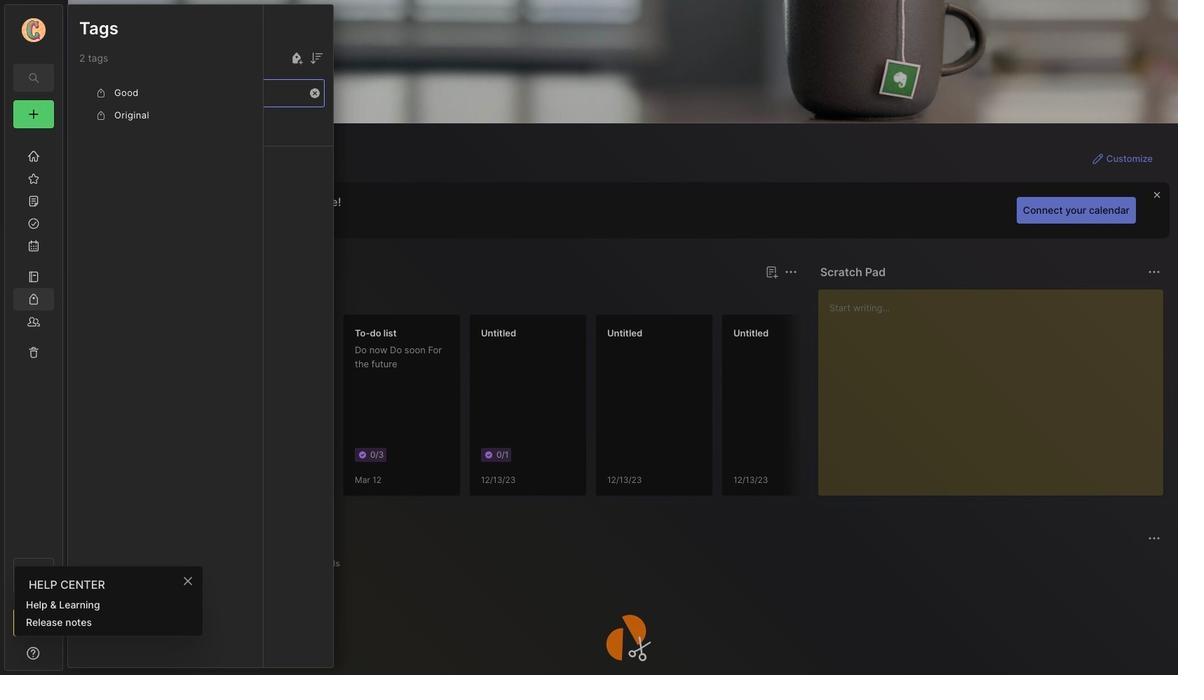 Task type: locate. For each thing, give the bounding box(es) containing it.
Find tags… text field
[[80, 84, 306, 103]]

click to expand image
[[61, 649, 72, 666]]

upgrade image
[[25, 614, 42, 631]]

row group
[[79, 82, 252, 127], [68, 119, 333, 194], [90, 314, 1100, 505]]

tab
[[140, 289, 197, 306], [93, 555, 147, 572], [152, 555, 195, 572], [200, 555, 259, 572], [265, 555, 302, 572], [307, 555, 346, 572]]

main element
[[0, 0, 67, 675]]

tree
[[5, 137, 62, 546]]

home image
[[27, 149, 41, 163]]

tab list
[[93, 555, 1159, 572]]

Account field
[[5, 16, 62, 44]]

account image
[[22, 18, 46, 42]]

dropdown list menu
[[15, 596, 203, 631]]



Task type: describe. For each thing, give the bounding box(es) containing it.
tree inside main element
[[5, 137, 62, 546]]

create new tag image
[[288, 50, 305, 67]]

Start writing… text field
[[829, 290, 1163, 485]]

edit search image
[[25, 69, 42, 86]]

WHAT'S NEW field
[[5, 642, 62, 665]]



Task type: vqa. For each thing, say whether or not it's contained in the screenshot.
Upgrade image
yes



